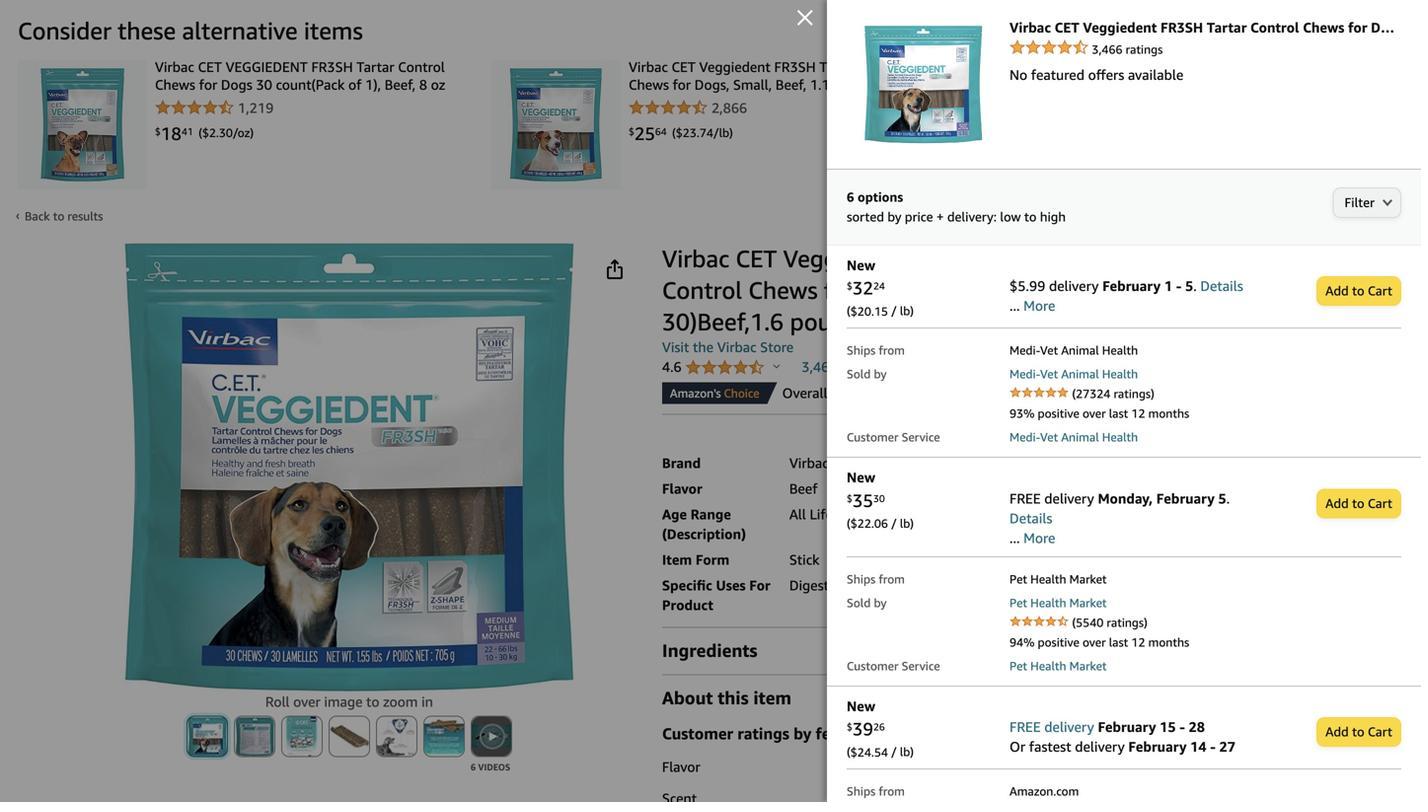 Task type: vqa. For each thing, say whether or not it's contained in the screenshot.
bottommost Top
no



Task type: locate. For each thing, give the bounding box(es) containing it.
more link
[[1024, 298, 1056, 314], [1024, 530, 1056, 546]]

ships up 3,466 ratings link
[[847, 344, 876, 358]]

0 vertical spatial available
[[1128, 67, 1184, 83]]

new up 35
[[847, 470, 876, 486]]

4.4
[[988, 759, 1008, 775]]

for left dogs
[[199, 77, 217, 93]]

customer
[[847, 431, 899, 444], [847, 659, 899, 673], [662, 724, 734, 743]]

the
[[693, 339, 714, 355]]

free for 35
[[1010, 491, 1041, 507]]

2 flavor from the top
[[662, 759, 701, 775]]

cet for 30
[[198, 59, 222, 75]]

ratings) right (27324
[[1114, 387, 1155, 401]]

1 last from the top
[[1109, 407, 1129, 421]]

offers inside no featured offers available learn more
[[1260, 259, 1297, 275]]

1 pet health market from the top
[[1010, 573, 1107, 586]]

aod close image
[[798, 0, 817, 30]]

6 for 6 videos
[[471, 762, 476, 773]]

dentalife made in usa facilities small/medium dog dental chews, daily - 40 ct. pouch link
[[1103, 58, 1404, 94]]

veggiedent inside virbac cet veggiedent fr3sh tartar control chews for dogs, small, beef, 1.1 pounds
[[699, 59, 771, 75]]

ships for 39
[[847, 785, 876, 799]]

for up small/medium
[[1349, 19, 1368, 36]]

veggiedent inside virbac cet veggiedent fr3sh tartar control chews for dogs, medium (pack of 30)beef,1.6 pounds visit the virbac store
[[783, 244, 906, 273]]

for
[[1349, 19, 1368, 36], [199, 77, 217, 93], [673, 77, 691, 93], [824, 276, 856, 305]]

of inside virbac cet veggiedent fr3sh tartar control chews for dogs, medium (pack of 30)beef,1.6 pounds visit the virbac store
[[1085, 276, 1108, 305]]

ships from up 3,466 ratings link
[[847, 344, 905, 358]]

2 sold by from the top
[[847, 596, 887, 610]]

$ for 32
[[847, 281, 853, 292]]

new for 32
[[847, 257, 876, 273]]

service for 35
[[902, 659, 940, 673]]

5 down add to list
[[1219, 491, 1227, 507]]

2 lb) from the top
[[900, 517, 914, 531]]

from for 35
[[879, 573, 905, 586]]

ships from
[[847, 344, 905, 358], [847, 573, 905, 586], [847, 785, 905, 799]]

cet for m
[[1055, 19, 1080, 36]]

facilities
[[1250, 59, 1304, 75]]

details inside $5.99 delivery february 1 - 5 . details ... more
[[1201, 278, 1244, 294]]

no for no featured offers available
[[1010, 67, 1028, 83]]

41
[[182, 126, 193, 137]]

. right 1 at the top right
[[1194, 278, 1197, 294]]

30 inside virbac cet veggiedent fr3sh tartar control chews for dogs 30 count(pack of 1), beef, 8 oz
[[256, 77, 272, 93]]

low
[[1000, 209, 1021, 225]]

1 vertical spatial in
[[422, 694, 433, 710]]

dentalife
[[1103, 59, 1163, 75]]

0 horizontal spatial beef,
[[385, 77, 416, 93]]

free for 39
[[1010, 719, 1041, 736]]

vet down the '(pack'
[[1041, 344, 1059, 358]]

0 vertical spatial pet health market
[[1010, 573, 1107, 586]]

last inside (27324 ratings) 93% positive over last 12 months
[[1109, 407, 1129, 421]]

by
[[888, 209, 902, 225], [874, 367, 887, 381], [874, 596, 887, 610], [794, 724, 812, 743]]

1 vertical spatial 6
[[471, 762, 476, 773]]

1 vertical spatial offers
[[1260, 259, 1297, 275]]

tartar
[[1207, 19, 1247, 36], [357, 59, 395, 75], [820, 59, 858, 75], [990, 244, 1055, 273]]

lb)
[[900, 304, 914, 318], [900, 517, 914, 531], [900, 746, 914, 759]]

2 vertical spatial medi-
[[1010, 431, 1041, 444]]

chews up store
[[749, 276, 818, 305]]

free inside free delivery monday, february 5 . details ... more
[[1010, 491, 1041, 507]]

offers
[[1089, 67, 1125, 83], [1260, 259, 1297, 275]]

virbac cet veggiedent fr3sh tartar control chews for dogs, medium (pack of 30)beef,1.6 pounds image
[[125, 243, 574, 692]]

- right 14
[[1211, 739, 1216, 755]]

virbac up 64
[[629, 59, 668, 75]]

more
[[1024, 298, 1056, 314], [1024, 530, 1056, 546]]

fr3sh inside virbac cet veggiedent fr3sh tartar control chews for dogs, small, beef, 1.1 pounds
[[775, 59, 816, 75]]

1 vertical spatial service
[[902, 659, 940, 673]]

$ inside $ 39 26
[[847, 722, 853, 733]]

1 vertical spatial ratings
[[841, 359, 885, 375]]

fr3sh up 'count(pack'
[[311, 59, 353, 75]]

1 from from the top
[[879, 344, 905, 358]]

list containing 18
[[0, 58, 1422, 190]]

free inside free delivery february 15 - 28 or fastest delivery february 14 - 27
[[1010, 719, 1041, 736]]

-
[[1259, 77, 1265, 93], [1176, 278, 1182, 294], [1180, 719, 1186, 736], [1211, 739, 1216, 755]]

item form
[[662, 552, 730, 568]]

2 pet from the top
[[1010, 596, 1028, 610]]

free up or
[[1010, 719, 1041, 736]]

chews inside virbac cet veggiedent fr3sh tartar control chews for dogs 30 count(pack of 1), beef, 8 oz
[[155, 77, 195, 93]]

0 vertical spatial vet
[[1041, 344, 1059, 358]]

0 vertical spatial medi-vet animal health link
[[1010, 367, 1138, 381]]

$ inside $ 32 24
[[847, 281, 853, 292]]

1 ships from from the top
[[847, 344, 905, 358]]

virbac cet veggiedent fr3sh tartar control chews for dogs, medium (pack of 30)beef,1.6 pounds visit the virbac store
[[662, 244, 1108, 355]]

12 for 32
[[1132, 407, 1146, 421]]

high
[[1040, 209, 1066, 225]]

positive inside (5540 ratings) 94% positive over last 12 months
[[1038, 636, 1080, 650]]

1 market from the top
[[1070, 573, 1107, 586]]

february inside $5.99 delivery february 1 - 5 . details ... more
[[1103, 278, 1161, 294]]

tartar for m
[[1207, 19, 1247, 36]]

25
[[635, 123, 655, 144]]

cet up $ 25 64 ($23.74/lb)
[[672, 59, 696, 75]]

($23.74/lb)
[[672, 126, 733, 140]]

positive down (5540
[[1038, 636, 1080, 650]]

6 inside 6 options sorted by price + delivery: low to high
[[847, 190, 855, 205]]

sold
[[847, 367, 871, 381], [847, 596, 871, 610]]

1 / from the top
[[892, 304, 897, 318]]

0 vertical spatial add to cart
[[1326, 284, 1393, 299]]

0 vertical spatial ratings
[[1126, 42, 1163, 56]]

details link right 1 at the top right
[[1201, 278, 1244, 294]]

delivery inside $5.99 delivery february 1 - 5 . details ... more
[[1049, 278, 1099, 294]]

dental left 'care'
[[980, 577, 1021, 594]]

12 inside (5540 ratings) 94% positive over last 12 months
[[1132, 636, 1146, 650]]

0 vertical spatial offers
[[1089, 67, 1125, 83]]

medium
[[928, 276, 1015, 305]]

2 12 from the top
[[1132, 636, 1146, 650]]

2,866
[[712, 100, 748, 116]]

life
[[810, 506, 833, 523]]

roll over image to zoom in
[[265, 694, 433, 710]]

2 vertical spatial market
[[1070, 659, 1107, 673]]

for up $ 25 64 ($23.74/lb)
[[673, 77, 691, 93]]

available for no featured offers available
[[1128, 67, 1184, 83]]

of inside virbac cet veggiedent fr3sh tartar control chews for dogs 30 count(pack of 1), beef, 8 oz
[[349, 77, 362, 93]]

new for 39
[[847, 698, 876, 715]]

1 12 from the top
[[1132, 407, 1146, 421]]

1 vertical spatial positive
[[1038, 636, 1080, 650]]

None radio
[[1359, 443, 1385, 474]]

0 horizontal spatial 3,466
[[802, 359, 838, 375]]

.
[[1194, 278, 1197, 294], [1227, 491, 1230, 507]]

service
[[902, 431, 940, 444], [902, 659, 940, 673]]

2 market from the top
[[1070, 596, 1107, 610]]

35
[[853, 490, 874, 511]]

6 up sorted
[[847, 190, 855, 205]]

ratings up dentalife
[[1126, 42, 1163, 56]]

1 lb) from the top
[[900, 304, 914, 318]]

1 vertical spatial market
[[1070, 596, 1107, 610]]

1 vertical spatial flavor
[[662, 759, 701, 775]]

0 horizontal spatial dogs,
[[695, 77, 730, 93]]

0 vertical spatial details link
[[1201, 278, 1244, 294]]

1 medi- from the top
[[1010, 344, 1041, 358]]

add to cart for 35
[[1326, 496, 1393, 511]]

1 vertical spatial veggiedent
[[699, 59, 771, 75]]

0 vertical spatial veggiedent
[[1083, 19, 1157, 36]]

2 positive from the top
[[1038, 636, 1080, 650]]

2 from from the top
[[879, 573, 905, 586]]

consider
[[18, 16, 111, 45]]

featured left dog
[[1031, 67, 1085, 83]]

sold for 32
[[847, 367, 871, 381]]

/ right the $24.54
[[892, 746, 897, 759]]

2 vertical spatial pet
[[1010, 659, 1028, 673]]

2 service from the top
[[902, 659, 940, 673]]

control for small,
[[861, 59, 908, 75]]

2 horizontal spatial ratings
[[1126, 42, 1163, 56]]

2 free from the top
[[1010, 719, 1041, 736]]

1 vertical spatial featured
[[1203, 259, 1257, 275]]

12 inside (27324 ratings) 93% positive over last 12 months
[[1132, 407, 1146, 421]]

( down 'feature'
[[847, 746, 851, 759]]

0 vertical spatial lb)
[[900, 304, 914, 318]]

cet up dogs
[[198, 59, 222, 75]]

$24.54
[[851, 746, 888, 759]]

1 vertical spatial from
[[879, 573, 905, 586]]

2 more from the top
[[1024, 530, 1056, 546]]

pouch
[[1307, 77, 1346, 93]]

ct.
[[1288, 77, 1303, 93]]

cet inside virbac cet veggiedent fr3sh tartar control chews for dogs, medium (pack of 30)beef,1.6 pounds visit the virbac store
[[736, 244, 777, 273]]

dogs, inside virbac cet veggiedent fr3sh tartar control chews for dogs, small, beef, 1.1 pounds
[[695, 77, 730, 93]]

sold by up pick
[[847, 367, 887, 381]]

1 vertical spatial cart
[[1368, 496, 1393, 511]]

choice
[[724, 387, 760, 400]]

( for 39
[[847, 746, 851, 759]]

0 vertical spatial details
[[1201, 278, 1244, 294]]

1 vertical spatial available
[[1300, 259, 1356, 275]]

1 horizontal spatial featured
[[1203, 259, 1257, 275]]

lb) right '$20.15'
[[900, 304, 914, 318]]

care,
[[945, 577, 976, 594]]

$
[[155, 126, 161, 137], [629, 126, 635, 137], [847, 281, 853, 292], [847, 493, 853, 504], [847, 722, 853, 733]]

3,466 up overall pick
[[802, 359, 838, 375]]

2 ... from the top
[[1010, 530, 1020, 546]]

add to cart
[[1326, 284, 1393, 299], [1326, 496, 1393, 511], [1326, 725, 1393, 740]]

0 vertical spatial 6
[[847, 190, 855, 205]]

virbac up 30)beef,1.6
[[662, 244, 730, 273]]

1 more from the top
[[1024, 298, 1056, 314]]

3 pet health market from the top
[[1010, 659, 1107, 673]]

customer service down pick
[[847, 431, 940, 444]]

free
[[1010, 491, 1041, 507], [1010, 719, 1041, 736]]

for for medium
[[824, 276, 856, 305]]

ships for 32
[[847, 344, 876, 358]]

vet up (27324 ratings) 93% positive over last 12 months
[[1041, 367, 1059, 381]]

$ left 26
[[847, 722, 853, 733]]

3 ( from the top
[[847, 746, 851, 759]]

dental down dentalife
[[1132, 77, 1173, 93]]

months inside (27324 ratings) 93% positive over last 12 months
[[1149, 407, 1190, 421]]

dental
[[1132, 77, 1173, 93], [980, 577, 1021, 594]]

beef, up the 2,866 link at top
[[776, 77, 807, 93]]

2 new from the top
[[847, 470, 876, 486]]

veggiedent up the 32
[[783, 244, 906, 273]]

2 vertical spatial over
[[293, 694, 321, 710]]

3 ships from the top
[[847, 785, 876, 799]]

1 new from the top
[[847, 257, 876, 273]]

1 vertical spatial 30
[[874, 493, 885, 504]]

control inside virbac cet veggiedent fr3sh tartar control chews for dogs 30 count(pack of 1), beef, 8 oz
[[398, 59, 445, 75]]

february down add to list
[[1157, 491, 1215, 507]]

0 vertical spatial customer
[[847, 431, 899, 444]]

cet up no featured offers available
[[1055, 19, 1080, 36]]

fr3sh inside virbac cet veggiedent fr3sh tartar control chews for dogs, medium (pack of 30)beef,1.6 pounds visit the virbac store
[[912, 244, 983, 273]]

delivery inside free delivery monday, february 5 . details ... more
[[1045, 491, 1095, 507]]

1 vertical spatial details
[[1010, 510, 1053, 527]]

2 vertical spatial vet
[[1041, 431, 1059, 444]]

for inside virbac cet veggiedent fr3sh tartar control chews for dogs, small, beef, 1.1 pounds
[[673, 77, 691, 93]]

from for 32
[[879, 344, 905, 358]]

2 vertical spatial animal
[[1062, 431, 1099, 444]]

virbac up no featured offers available
[[1010, 19, 1051, 36]]

tartar inside virbac cet veggiedent fr3sh tartar control chews for dogs, medium (pack of 30)beef,1.6 pounds visit the virbac store
[[990, 244, 1055, 273]]

1 sold by from the top
[[847, 367, 887, 381]]

12 up free delivery february 15 - 28 or fastest delivery february 14 - 27
[[1132, 636, 1146, 650]]

free down '93%'
[[1010, 491, 1041, 507]]

1 vertical spatial .
[[1227, 491, 1230, 507]]

free delivery monday, february 5 . details ... more
[[1010, 491, 1230, 546]]

1 service from the top
[[902, 431, 940, 444]]

february left 1 at the top right
[[1103, 278, 1161, 294]]

tartar up $5.99
[[990, 244, 1055, 273]]

3 add to cart from the top
[[1326, 725, 1393, 740]]

30 up ( $22.06 / lb)
[[874, 493, 885, 504]]

1 vertical spatial more
[[1024, 530, 1056, 546]]

pounds
[[834, 77, 880, 93], [790, 308, 870, 336]]

dropdown image
[[1366, 454, 1376, 462]]

new for 35
[[847, 470, 876, 486]]

2 vertical spatial dogs,
[[862, 276, 922, 305]]

$ inside $ 25 64 ($23.74/lb)
[[629, 126, 635, 137]]

list
[[0, 58, 1422, 190]]

add for 39
[[1326, 725, 1349, 740]]

2 sold from the top
[[847, 596, 871, 610]]

pet health market
[[1010, 573, 1107, 586], [1010, 596, 1107, 610], [1010, 659, 1107, 673]]

months inside (5540 ratings) 94% positive over last 12 months
[[1149, 636, 1190, 650]]

sold for 35
[[847, 596, 871, 610]]

0 vertical spatial pet health market link
[[1010, 596, 1107, 610]]

1 horizontal spatial offers
[[1260, 259, 1297, 275]]

tartar for medium
[[990, 244, 1055, 273]]

0 vertical spatial /
[[892, 304, 897, 318]]

no for no featured offers available learn more
[[1182, 259, 1200, 275]]

virbac cet veggiedent fr3sh tartar control chews for dogs 30 count(pack of 1), beef, 8 oz image
[[26, 68, 139, 182]]

0 vertical spatial 30
[[256, 77, 272, 93]]

6 left videos
[[471, 762, 476, 773]]

1 positive from the top
[[1038, 407, 1080, 421]]

( for 35
[[847, 517, 851, 531]]

virbac cet veggiedent fr3sh tartar control chews for dogs, small, beef, 1.1 pounds image
[[499, 68, 613, 182]]

pounds up 3,466 ratings link
[[790, 308, 870, 336]]

veggiedent
[[226, 59, 308, 75]]

1 vertical spatial more link
[[1024, 530, 1056, 546]]

available
[[1128, 67, 1184, 83], [1300, 259, 1356, 275]]

- inside $5.99 delivery february 1 - 5 . details ... more
[[1176, 278, 1182, 294]]

1 vertical spatial 5
[[1219, 491, 1227, 507]]

1 ... from the top
[[1010, 298, 1020, 314]]

$ inside $ 18 41 ($2.30/oz)
[[155, 126, 161, 137]]

cet inside virbac cet veggiedent fr3sh tartar control chews for dogs 30 count(pack of 1), beef, 8 oz
[[198, 59, 222, 75]]

1 vertical spatial animal
[[1062, 367, 1099, 381]]

2 last from the top
[[1109, 636, 1129, 650]]

Add to Cart from seller Medi-Vet Animal Health and price $32.24
 submit
[[1318, 278, 1401, 305]]

delivery left monday,
[[1045, 491, 1095, 507]]

(27324
[[1073, 387, 1111, 401]]

3 ships from from the top
[[847, 785, 905, 799]]

new up the 32
[[847, 257, 876, 273]]

tartar up 1.1
[[820, 59, 858, 75]]

(
[[847, 304, 851, 318], [847, 517, 851, 531], [847, 746, 851, 759]]

monday,
[[1098, 491, 1153, 507]]

0 vertical spatial .
[[1194, 278, 1197, 294]]

ratings up pick
[[841, 359, 885, 375]]

positive for 35
[[1038, 636, 1080, 650]]

delivery right $5.99
[[1049, 278, 1099, 294]]

( down $ 35 30
[[847, 517, 851, 531]]

pick
[[831, 385, 857, 401]]

1 vertical spatial ratings)
[[1107, 616, 1148, 630]]

2 vertical spatial medi-vet animal health
[[1010, 431, 1138, 444]]

no inside no featured offers available learn more
[[1182, 259, 1200, 275]]

to inside option
[[1220, 451, 1233, 466]]

chews for medium
[[749, 276, 818, 305]]

cet up 30)beef,1.6
[[736, 244, 777, 273]]

2 more link from the top
[[1024, 530, 1056, 546]]

0 vertical spatial more
[[1024, 298, 1056, 314]]

1 sold from the top
[[847, 367, 871, 381]]

(5540 ratings) 94% positive over last 12 months
[[1010, 616, 1190, 650]]

product
[[662, 597, 714, 613]]

tartar for small,
[[820, 59, 858, 75]]

pounds right 1.1
[[834, 77, 880, 93]]

Add to Cart from seller Pet Health Market and price $35.30
 submit
[[1318, 490, 1401, 518]]

ships from down ( $22.06 / lb)
[[847, 573, 905, 586]]

tartar inside virbac cet veggiedent fr3sh tartar control chews for dogs, small, beef, 1.1 pounds
[[820, 59, 858, 75]]

animal
[[1062, 344, 1099, 358], [1062, 367, 1099, 381], [1062, 431, 1099, 444]]

30 down veggiedent
[[256, 77, 272, 93]]

1 add to cart from the top
[[1326, 284, 1393, 299]]

( down $ 32 24
[[847, 304, 851, 318]]

for left 24
[[824, 276, 856, 305]]

1 ( from the top
[[847, 304, 851, 318]]

1 vertical spatial free
[[1010, 719, 1041, 736]]

3,466 up no featured offers available
[[1092, 42, 1123, 56]]

$20.15
[[851, 304, 888, 318]]

amazon's choice
[[670, 387, 760, 400]]

for for m
[[1349, 19, 1368, 36]]

fr3sh up made
[[1161, 19, 1204, 36]]

veggiedent for m
[[1083, 19, 1157, 36]]

0 horizontal spatial in
[[422, 694, 433, 710]]

age
[[662, 506, 687, 523]]

. inside $5.99 delivery february 1 - 5 . details ... more
[[1194, 278, 1197, 294]]

3 from from the top
[[879, 785, 905, 799]]

0 vertical spatial cart
[[1368, 284, 1393, 299]]

ships from for 32
[[847, 344, 905, 358]]

ships down the $24.54
[[847, 785, 876, 799]]

more up 'care'
[[1024, 530, 1056, 546]]

chews up 64
[[629, 77, 669, 93]]

chews inside virbac cet veggiedent fr3sh tartar control chews for dogs, medium (pack of 30)beef,1.6 pounds visit the virbac store
[[749, 276, 818, 305]]

0 vertical spatial medi-
[[1010, 344, 1041, 358]]

1 vertical spatial pounds
[[790, 308, 870, 336]]

customer service up 26
[[847, 659, 940, 673]]

chews inside virbac cet veggiedent fr3sh tartar control chews for dogs, small, beef, 1.1 pounds
[[629, 77, 669, 93]]

1 cart from the top
[[1368, 284, 1393, 299]]

1 beef, from the left
[[385, 77, 416, 93]]

2 vertical spatial lb)
[[900, 746, 914, 759]]

cet inside virbac cet veggiedent fr3sh tartar control chews for dogs, small, beef, 1.1 pounds
[[672, 59, 696, 75]]

featured up "learn more" button on the top right
[[1203, 259, 1257, 275]]

small,
[[733, 77, 772, 93]]

2 ( from the top
[[847, 517, 851, 531]]

0 vertical spatial market
[[1070, 573, 1107, 586]]

delivery for 35
[[1045, 491, 1095, 507]]

1 customer service from the top
[[847, 431, 940, 444]]

2 ships from from the top
[[847, 573, 905, 586]]

in up chews, at the top of the page
[[1205, 59, 1217, 75]]

service for 32
[[902, 431, 940, 444]]

$ for 39
[[847, 722, 853, 733]]

1 vertical spatial last
[[1109, 636, 1129, 650]]

1 vertical spatial dogs,
[[695, 77, 730, 93]]

0 horizontal spatial .
[[1194, 278, 1197, 294]]

customer service
[[847, 431, 940, 444], [847, 659, 940, 673]]

1 vertical spatial ...
[[1010, 530, 1020, 546]]

lb) for 32
[[900, 304, 914, 318]]

2 / from the top
[[892, 517, 897, 531]]

chews for m
[[1303, 19, 1345, 36]]

0 vertical spatial ratings)
[[1114, 387, 1155, 401]]

0 vertical spatial from
[[879, 344, 905, 358]]

by left 'feature'
[[794, 724, 812, 743]]

2 cart from the top
[[1368, 496, 1393, 511]]

0 horizontal spatial details
[[1010, 510, 1053, 527]]

no
[[1010, 67, 1028, 83], [1182, 259, 1200, 275]]

2 medi-vet animal health link from the top
[[1010, 431, 1138, 444]]

positive for 32
[[1038, 407, 1080, 421]]

for inside virbac cet veggiedent fr3sh tartar control chews for dogs, medium (pack of 30)beef,1.6 pounds visit the virbac store
[[824, 276, 856, 305]]

2 vet from the top
[[1041, 367, 1059, 381]]

12 up monday,
[[1132, 407, 1146, 421]]

0 vertical spatial of
[[349, 77, 362, 93]]

store
[[760, 339, 794, 355]]

cart for 39
[[1368, 725, 1393, 740]]

chews up small/medium
[[1303, 19, 1345, 36]]

ratings) right (5540
[[1107, 616, 1148, 630]]

. down add to list
[[1227, 491, 1230, 507]]

dogs, inside virbac cet veggiedent fr3sh tartar control chews for dogs, medium (pack of 30)beef,1.6 pounds visit the virbac store
[[862, 276, 922, 305]]

free delivery link
[[1010, 719, 1095, 736]]

3 lb) from the top
[[900, 746, 914, 759]]

0 vertical spatial sold by
[[847, 367, 887, 381]]

2 customer service from the top
[[847, 659, 940, 673]]

delivery up fastest
[[1045, 719, 1095, 736]]

$ inside $ 35 30
[[847, 493, 853, 504]]

control inside virbac cet veggiedent fr3sh tartar control chews for dogs, medium (pack of 30)beef,1.6 pounds visit the virbac store
[[662, 276, 743, 305]]

8
[[419, 77, 427, 93]]

0 vertical spatial last
[[1109, 407, 1129, 421]]

0 horizontal spatial offers
[[1089, 67, 1125, 83]]

details link up 'care'
[[1010, 510, 1053, 527]]

pet right care,
[[1010, 573, 1028, 586]]

available inside no featured offers available learn more
[[1300, 259, 1356, 275]]

from down ( $22.06 / lb)
[[879, 573, 905, 586]]

0 horizontal spatial veggiedent
[[699, 59, 771, 75]]

/
[[892, 304, 897, 318], [892, 517, 897, 531], [892, 746, 897, 759]]

for inside virbac cet veggiedent fr3sh tartar control chews for dogs 30 count(pack of 1), beef, 8 oz
[[199, 77, 217, 93]]

dogs, for m
[[1371, 19, 1408, 36]]

ratings) inside (5540 ratings) 94% positive over last 12 months
[[1107, 616, 1148, 630]]

1 ships from the top
[[847, 344, 876, 358]]

last inside (5540 ratings) 94% positive over last 12 months
[[1109, 636, 1129, 650]]

- right 1 at the top right
[[1176, 278, 1182, 294]]

these
[[118, 16, 176, 45]]

$ for 35
[[847, 493, 853, 504]]

featured inside no featured offers available learn more
[[1203, 259, 1257, 275]]

service down digestive health, breath care, dental care
[[902, 659, 940, 673]]

pounds inside virbac cet veggiedent fr3sh tartar control chews for dogs, medium (pack of 30)beef,1.6 pounds visit the virbac store
[[790, 308, 870, 336]]

filter dropdown show image
[[1383, 198, 1393, 206]]

medi-vet animal health link up (27324
[[1010, 367, 1138, 381]]

1 vertical spatial months
[[1149, 636, 1190, 650]]

ships right the digestive
[[847, 573, 876, 586]]

fr3sh inside virbac cet veggiedent fr3sh tartar control chews for dogs 30 count(pack of 1), beef, 8 oz
[[311, 59, 353, 75]]

0 horizontal spatial of
[[349, 77, 362, 93]]

1 vertical spatial dental
[[980, 577, 1021, 594]]

1 horizontal spatial of
[[1085, 276, 1108, 305]]

3 cart from the top
[[1368, 725, 1393, 740]]

2 add to cart from the top
[[1326, 496, 1393, 511]]

(5540
[[1073, 616, 1104, 630]]

pet down 'care'
[[1010, 596, 1028, 610]]

2 medi-vet animal health from the top
[[1010, 367, 1138, 381]]

Add to Cart from seller LorMar Trading and price $39.26
 submit
[[1318, 719, 1401, 746]]

sold by for 32
[[847, 367, 887, 381]]

0 vertical spatial 12
[[1132, 407, 1146, 421]]

to
[[53, 209, 64, 223], [1025, 209, 1037, 225], [1353, 284, 1365, 299], [1220, 451, 1233, 466], [1353, 496, 1365, 511], [366, 694, 380, 710], [1353, 725, 1365, 740]]

93%
[[1010, 407, 1035, 421]]

veggiedent for small,
[[699, 59, 771, 75]]

virbac inside virbac cet veggiedent fr3sh tartar control chews for dogs 30 count(pack of 1), beef, 8 oz
[[155, 59, 194, 75]]

30 inside $ 35 30
[[874, 493, 885, 504]]

30
[[256, 77, 272, 93], [874, 493, 885, 504]]

1 vertical spatial vet
[[1041, 367, 1059, 381]]

of right the '(pack'
[[1085, 276, 1108, 305]]

available up add to cart from seller medi-vet animal health and price $32.24 'submit'
[[1300, 259, 1356, 275]]

1 vertical spatial new
[[847, 470, 876, 486]]

$ left 64
[[629, 126, 635, 137]]

$22.06
[[851, 517, 888, 531]]

1 vertical spatial sold by
[[847, 596, 887, 610]]

2 vertical spatial /
[[892, 746, 897, 759]]

3 pet from the top
[[1010, 659, 1028, 673]]

over inside (27324 ratings) 93% positive over last 12 months
[[1083, 407, 1106, 421]]

1 more link from the top
[[1024, 298, 1056, 314]]

0 vertical spatial ships
[[847, 344, 876, 358]]

pet health market for second pet health market 'link' from the bottom of the page
[[1010, 596, 1107, 610]]

add
[[1326, 284, 1349, 299], [1194, 451, 1217, 466], [1326, 496, 1349, 511], [1326, 725, 1349, 740]]

1 free from the top
[[1010, 491, 1041, 507]]

tartar inside virbac cet veggiedent fr3sh tartar control chews for dogs 30 count(pack of 1), beef, 8 oz
[[357, 59, 395, 75]]

details up 'care'
[[1010, 510, 1053, 527]]

in right the zoom
[[422, 694, 433, 710]]

over right roll
[[293, 694, 321, 710]]

2 vertical spatial (
[[847, 746, 851, 759]]

control inside virbac cet veggiedent fr3sh tartar control chews for dogs, small, beef, 1.1 pounds
[[861, 59, 908, 75]]

1 vet from the top
[[1041, 344, 1059, 358]]

february
[[1103, 278, 1161, 294], [1157, 491, 1215, 507], [1098, 719, 1157, 736], [1129, 739, 1187, 755]]

1 medi-vet animal health from the top
[[1010, 344, 1138, 358]]

over inside (5540 ratings) 94% positive over last 12 months
[[1083, 636, 1106, 650]]

3 market from the top
[[1070, 659, 1107, 673]]

delivery
[[1049, 278, 1099, 294], [1045, 491, 1095, 507], [1045, 719, 1095, 736], [1075, 739, 1125, 755]]

/ for 39
[[892, 746, 897, 759]]

1 vertical spatial customer service
[[847, 659, 940, 673]]

ratings) inside (27324 ratings) 93% positive over last 12 months
[[1114, 387, 1155, 401]]

offers for no featured offers available
[[1089, 67, 1125, 83]]

over down (27324
[[1083, 407, 1106, 421]]

offers up "learn more" button on the top right
[[1260, 259, 1297, 275]]

2 beef, from the left
[[776, 77, 807, 93]]

1 vertical spatial pet health market link
[[1010, 659, 1107, 673]]

brand
[[662, 455, 701, 471]]

1 months from the top
[[1149, 407, 1190, 421]]

pet
[[1010, 573, 1028, 586], [1010, 596, 1028, 610], [1010, 659, 1028, 673]]

february inside free delivery monday, february 5 . details ... more
[[1157, 491, 1215, 507]]

0 horizontal spatial details link
[[1010, 510, 1053, 527]]

0 vertical spatial flavor
[[662, 481, 703, 497]]

positive inside (27324 ratings) 93% positive over last 12 months
[[1038, 407, 1080, 421]]

ratings)
[[1114, 387, 1155, 401], [1107, 616, 1148, 630]]

0 horizontal spatial available
[[1128, 67, 1184, 83]]

2 months from the top
[[1149, 636, 1190, 650]]

0 vertical spatial medi-vet animal health
[[1010, 344, 1138, 358]]

2 vertical spatial cart
[[1368, 725, 1393, 740]]

lb) right $22.06
[[900, 517, 914, 531]]

0 vertical spatial months
[[1149, 407, 1190, 421]]

over down (5540
[[1083, 636, 1106, 650]]

fr3sh up medium at the right of the page
[[912, 244, 983, 273]]

pounds inside virbac cet veggiedent fr3sh tartar control chews for dogs, small, beef, 1.1 pounds
[[834, 77, 880, 93]]

sold by down health,
[[847, 596, 887, 610]]

1 vertical spatial customer
[[847, 659, 899, 673]]

no up learn at top right
[[1182, 259, 1200, 275]]

0 vertical spatial over
[[1083, 407, 1106, 421]]

2 ships from the top
[[847, 573, 876, 586]]

flavor down brand
[[662, 481, 703, 497]]

virbac inside virbac cet veggiedent fr3sh tartar control chews for dogs, small, beef, 1.1 pounds
[[629, 59, 668, 75]]

lb) right the $24.54
[[900, 746, 914, 759]]

add inside add to list option
[[1194, 451, 1217, 466]]

( for 32
[[847, 304, 851, 318]]

0 vertical spatial 3,466
[[1092, 42, 1123, 56]]

1 horizontal spatial dogs,
[[862, 276, 922, 305]]

2 vertical spatial veggiedent
[[783, 244, 906, 273]]

2 vertical spatial ratings
[[738, 724, 790, 743]]

3 / from the top
[[892, 746, 897, 759]]

virbac
[[1010, 19, 1051, 36], [155, 59, 194, 75], [629, 59, 668, 75], [662, 244, 730, 273], [717, 339, 757, 355], [790, 455, 829, 471]]

2 vertical spatial pet health market
[[1010, 659, 1107, 673]]

2 pet health market from the top
[[1010, 596, 1107, 610]]

32
[[853, 278, 874, 299]]

1,219 link
[[155, 98, 456, 118]]

6 videos
[[471, 762, 511, 773]]

more link down $5.99
[[1024, 298, 1056, 314]]

3 new from the top
[[847, 698, 876, 715]]

2 horizontal spatial veggiedent
[[1083, 19, 1157, 36]]

3,466 ratings
[[1092, 42, 1163, 56], [802, 359, 885, 375]]



Task type: describe. For each thing, give the bounding box(es) containing it.
1
[[1165, 278, 1173, 294]]

5 inside free delivery monday, february 5 . details ... more
[[1219, 491, 1227, 507]]

- inside dentalife made in usa facilities small/medium dog dental chews, daily - 40 ct. pouch
[[1259, 77, 1265, 93]]

customer for 35
[[847, 659, 899, 673]]

. inside free delivery monday, february 5 . details ... more
[[1227, 491, 1230, 507]]

6 for 6 options sorted by price + delivery: low to high
[[847, 190, 855, 205]]

zoom
[[383, 694, 418, 710]]

1,219
[[238, 100, 274, 116]]

virbac cet veggiedent fr3sh tartar control chews for dogs, small, beef, 1.1 pounds link
[[629, 58, 930, 94]]

1 flavor from the top
[[662, 481, 703, 497]]

over for 32
[[1083, 407, 1106, 421]]

Add to List radio
[[1182, 443, 1359, 474]]

dogs, for small,
[[695, 77, 730, 93]]

15
[[1160, 719, 1176, 736]]

ships for 35
[[847, 573, 876, 586]]

fr3sh for medium
[[912, 244, 983, 273]]

12 for 35
[[1132, 636, 1146, 650]]

count(pack
[[276, 77, 345, 93]]

usa
[[1220, 59, 1247, 75]]

control for medium
[[662, 276, 743, 305]]

ships from for 39
[[847, 785, 905, 799]]

dentalife made in usa facilities small/medium dog dental chews, daily - 40 ct. pouch
[[1103, 59, 1400, 93]]

visit the virbac store link
[[662, 339, 794, 355]]

specific uses for product
[[662, 577, 771, 613]]

3 medi-vet animal health from the top
[[1010, 431, 1138, 444]]

fr3sh for small,
[[775, 59, 816, 75]]

sold by for 35
[[847, 596, 887, 610]]

$ for 18
[[155, 126, 161, 137]]

add to cart for 32
[[1326, 284, 1393, 299]]

offers for no featured offers available learn more
[[1260, 259, 1297, 275]]

control for m
[[1251, 19, 1300, 36]]

for
[[750, 577, 771, 594]]

learn
[[1182, 279, 1217, 295]]

price
[[905, 209, 933, 225]]

dog
[[1103, 77, 1128, 93]]

tartar for 30
[[357, 59, 395, 75]]

to inside 6 options sorted by price + delivery: low to high
[[1025, 209, 1037, 225]]

lb) for 35
[[900, 517, 914, 531]]

1 horizontal spatial 3,466
[[1092, 42, 1123, 56]]

of for count(pack
[[349, 77, 362, 93]]

free delivery february 15 - 28 or fastest delivery february 14 - 27
[[1010, 719, 1236, 755]]

add for 32
[[1326, 284, 1349, 299]]

26
[[874, 722, 885, 733]]

for for small,
[[673, 77, 691, 93]]

2 animal from the top
[[1062, 367, 1099, 381]]

$ 25 64 ($23.74/lb)
[[629, 123, 733, 144]]

1 vertical spatial 3,466 ratings
[[802, 359, 885, 375]]

customer service for 32
[[847, 431, 940, 444]]

dentalife made in usa facilities small/medium dog dental chews, daily - 40 ct. pouch image
[[973, 68, 1087, 182]]

40
[[1268, 77, 1285, 93]]

featured for no featured offers available learn more
[[1203, 259, 1257, 275]]

image
[[324, 694, 363, 710]]

ships from for 35
[[847, 573, 905, 586]]

- left '28'
[[1180, 719, 1186, 736]]

chews for small,
[[629, 77, 669, 93]]

amazon.com
[[1010, 785, 1079, 799]]

last for 35
[[1109, 636, 1129, 650]]

customer ratings by feature
[[662, 724, 870, 743]]

cet for small,
[[672, 59, 696, 75]]

... inside free delivery monday, february 5 . details ... more
[[1010, 530, 1020, 546]]

3 animal from the top
[[1062, 431, 1099, 444]]

3 vet from the top
[[1041, 431, 1059, 444]]

virbac for medium
[[662, 244, 730, 273]]

39
[[853, 719, 874, 740]]

in inside dentalife made in usa facilities small/medium dog dental chews, daily - 40 ct. pouch
[[1205, 59, 1217, 75]]

virbac cet veggiedent fr3sh tartar control chews for dogs 30 count(pack of 1), beef, 8 oz
[[155, 59, 446, 93]]

all life stages
[[790, 506, 879, 523]]

made
[[1167, 59, 1201, 75]]

available for no featured offers available learn more
[[1300, 259, 1356, 275]]

digestive health, breath care, dental care
[[790, 577, 1053, 594]]

beef
[[790, 481, 818, 497]]

stages
[[837, 506, 879, 523]]

5 inside $5.99 delivery february 1 - 5 . details ... more
[[1186, 278, 1194, 294]]

details inside free delivery monday, february 5 . details ... more
[[1010, 510, 1053, 527]]

market for 2nd pet health market 'link' from the top
[[1070, 659, 1107, 673]]

by down ( $20.15 / lb)
[[874, 367, 887, 381]]

1 animal from the top
[[1062, 344, 1099, 358]]

details link for 35
[[1010, 510, 1053, 527]]

/ for 32
[[892, 304, 897, 318]]

$ 18 41 ($2.30/oz)
[[155, 123, 254, 144]]

last for 32
[[1109, 407, 1129, 421]]

1 horizontal spatial ratings
[[841, 359, 885, 375]]

february left 15
[[1098, 719, 1157, 736]]

delivery:
[[948, 209, 997, 225]]

no featured offers available
[[1010, 67, 1184, 83]]

months for 35
[[1149, 636, 1190, 650]]

more link for 32
[[1024, 298, 1056, 314]]

all
[[790, 506, 806, 523]]

small/medium
[[1308, 59, 1400, 75]]

alternative
[[182, 16, 298, 45]]

stick
[[790, 552, 820, 568]]

fr3sh for m
[[1161, 19, 1204, 36]]

by inside 6 options sorted by price + delivery: low to high
[[888, 209, 902, 225]]

( $24.54 / lb)
[[847, 746, 914, 759]]

delivery for 39
[[1045, 719, 1095, 736]]

no featured offers available learn more
[[1182, 259, 1356, 295]]

18
[[161, 123, 182, 144]]

by down health,
[[874, 596, 887, 610]]

($2.30/oz)
[[199, 126, 254, 140]]

fr3sh for 30
[[311, 59, 353, 75]]

ratings) for 35
[[1107, 616, 1148, 630]]

for for 30
[[199, 77, 217, 93]]

february down 15
[[1129, 739, 1187, 755]]

27
[[1220, 739, 1236, 755]]

items
[[304, 16, 363, 45]]

from for 39
[[879, 785, 905, 799]]

customer for 32
[[847, 431, 899, 444]]

virbac cet veggiedent fr3sh tartar control chews for dogs, m
[[1010, 19, 1422, 36]]

dogs, for medium
[[862, 276, 922, 305]]

list
[[1236, 451, 1256, 466]]

more
[[1220, 279, 1253, 295]]

control for 30
[[398, 59, 445, 75]]

1 pet from the top
[[1010, 573, 1028, 586]]

$ 39 26
[[847, 719, 885, 740]]

( $20.15 / lb)
[[847, 304, 914, 318]]

oz
[[431, 77, 446, 93]]

age range (description)
[[662, 506, 746, 542]]

$5.99
[[1010, 278, 1046, 294]]

ratings) for 32
[[1114, 387, 1155, 401]]

3,466 ratings link
[[802, 359, 885, 375]]

14
[[1191, 739, 1207, 755]]

dental inside dentalife made in usa facilities small/medium dog dental chews, daily - 40 ct. pouch
[[1132, 77, 1173, 93]]

beef, inside virbac cet veggiedent fr3sh tartar control chews for dogs 30 count(pack of 1), beef, 8 oz
[[385, 77, 416, 93]]

featured for no featured offers available
[[1031, 67, 1085, 83]]

visit
[[662, 339, 689, 355]]

1.1
[[810, 77, 830, 93]]

feature
[[816, 724, 870, 743]]

filter
[[1345, 195, 1375, 210]]

virbac for m
[[1010, 19, 1051, 36]]

overall pick
[[782, 385, 857, 401]]

1 horizontal spatial 3,466 ratings
[[1092, 42, 1163, 56]]

1 pet health market link from the top
[[1010, 596, 1107, 610]]

details link for 32
[[1201, 278, 1244, 294]]

more inside $5.99 delivery february 1 - 5 . details ... more
[[1024, 298, 1056, 314]]

delivery for 32
[[1049, 278, 1099, 294]]

add to list option group
[[1182, 443, 1385, 474]]

... inside $5.99 delivery february 1 - 5 . details ... more
[[1010, 298, 1020, 314]]

2 pet health market link from the top
[[1010, 659, 1107, 673]]

+
[[937, 209, 944, 225]]

more inside free delivery monday, february 5 . details ... more
[[1024, 530, 1056, 546]]

$ for 25
[[629, 126, 635, 137]]

of for (pack
[[1085, 276, 1108, 305]]

2 medi- from the top
[[1010, 367, 1041, 381]]

breath
[[900, 577, 941, 594]]

consider these alternative items
[[18, 16, 363, 45]]

overall
[[782, 385, 828, 401]]

pet for 2nd pet health market 'link' from the top
[[1010, 659, 1028, 673]]

veggiedent for medium
[[783, 244, 906, 273]]

cart for 35
[[1368, 496, 1393, 511]]

virbac up 4.6 button in the top of the page
[[717, 339, 757, 355]]

(27324 ratings) 93% positive over last 12 months
[[1010, 387, 1190, 421]]

virbac cet veggiedent fr3sh tartar control chews for dogs, small, beef, 1.1 pounds
[[629, 59, 908, 93]]

add to list
[[1194, 451, 1256, 466]]

beef, inside virbac cet veggiedent fr3sh tartar control chews for dogs, small, beef, 1.1 pounds
[[776, 77, 807, 93]]

pet health market for 2nd pet health market 'link' from the top
[[1010, 659, 1107, 673]]

amazon's
[[670, 387, 721, 400]]

videos
[[478, 762, 511, 773]]

30)beef,1.6
[[662, 308, 784, 336]]

delivery right fastest
[[1075, 739, 1125, 755]]

dogs
[[221, 77, 253, 93]]

virbac for 30
[[155, 59, 194, 75]]

item
[[662, 552, 692, 568]]

1 medi-vet animal health link from the top
[[1010, 367, 1138, 381]]

‹ back to results
[[16, 208, 103, 223]]

virbac up beef at the right of the page
[[790, 455, 829, 471]]

chews for 30
[[155, 77, 195, 93]]

to inside ‹ back to results
[[53, 209, 64, 223]]

/ for 35
[[892, 517, 897, 531]]

$5.99 delivery february 1 - 5 . details ... more
[[1010, 278, 1244, 314]]

add for 35
[[1326, 496, 1349, 511]]

0 horizontal spatial dental
[[980, 577, 1021, 594]]

3 medi- from the top
[[1010, 431, 1041, 444]]

cet for medium
[[736, 244, 777, 273]]

2 vertical spatial customer
[[662, 724, 734, 743]]

pet for second pet health market 'link' from the bottom of the page
[[1010, 596, 1028, 610]]

more link for 35
[[1024, 530, 1056, 546]]

over for 35
[[1083, 636, 1106, 650]]

add to cart for 39
[[1326, 725, 1393, 740]]

months for 32
[[1149, 407, 1190, 421]]

6 options sorted by price + delivery: low to high
[[847, 190, 1066, 225]]

virbac for small,
[[629, 59, 668, 75]]

4.6 button
[[662, 359, 780, 378]]



